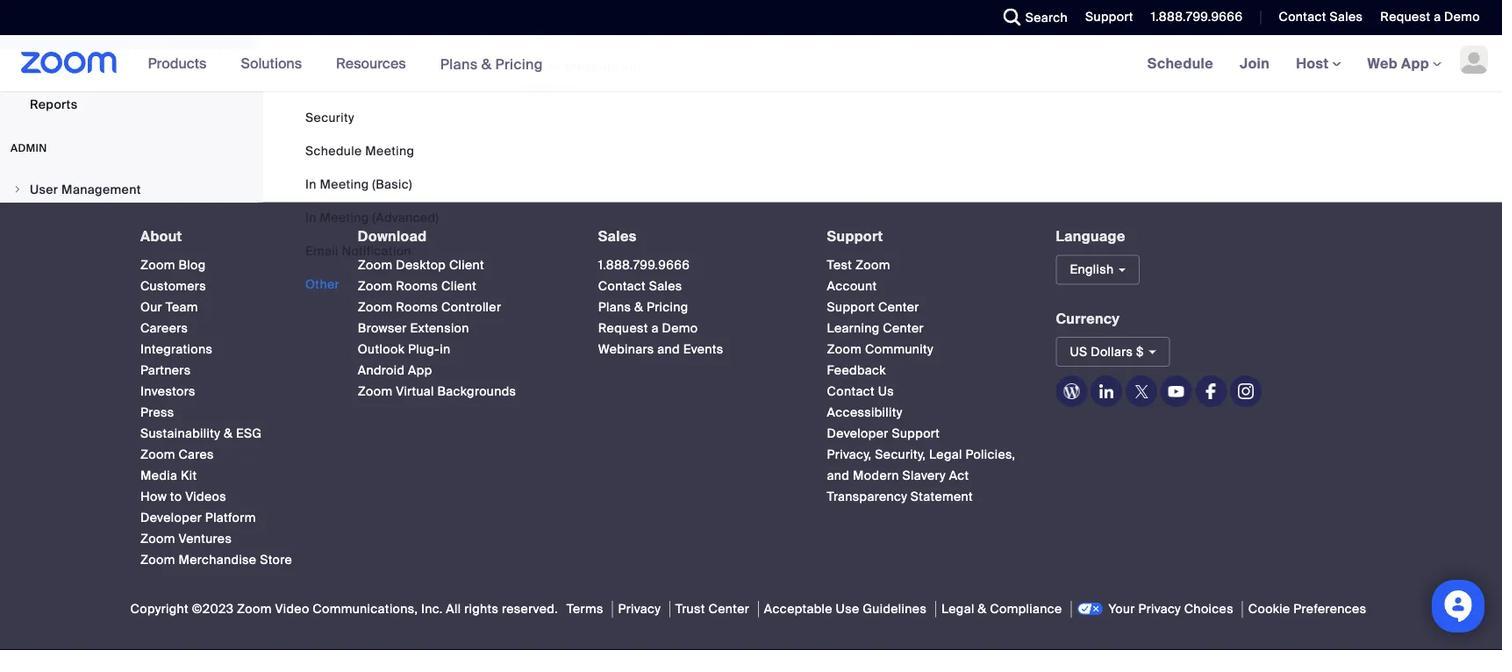 Task type: locate. For each thing, give the bounding box(es) containing it.
cookie
[[1249, 601, 1291, 618]]

privacy,
[[827, 447, 872, 463]]

banner
[[0, 35, 1503, 93]]

privacy left trust
[[618, 601, 661, 618]]

and inside 1.888.799.9666 contact sales plans & pricing request a demo webinars and events
[[658, 342, 680, 358]]

0 vertical spatial 1.888.799.9666
[[1151, 9, 1243, 25]]

pricing down no one
[[495, 55, 543, 73]]

zoom down zoom ventures link
[[140, 552, 175, 568]]

1.888.799.9666 for 1.888.799.9666
[[1151, 9, 1243, 25]]

sales down 1.888.799.9666 link
[[649, 278, 682, 295]]

copyright ©2023 zoom video communications, inc. all rights reserved. terms
[[130, 601, 604, 618]]

1 vertical spatial schedule
[[305, 143, 362, 159]]

no inside i can schedule for no one
[[531, 78, 548, 94]]

press
[[140, 405, 174, 421]]

0 horizontal spatial plans
[[440, 55, 478, 73]]

0 horizontal spatial app
[[408, 363, 432, 379]]

contact down 1.888.799.9666 link
[[598, 278, 646, 295]]

a
[[1434, 9, 1441, 25], [652, 321, 659, 337]]

sales up 1.888.799.9666 link
[[598, 227, 637, 246]]

request up web app dropdown button
[[1381, 9, 1431, 25]]

reports
[[30, 97, 78, 113]]

management
[[61, 182, 141, 198]]

no
[[531, 27, 548, 44], [531, 78, 548, 94]]

partners link
[[140, 363, 191, 379]]

zoom merchandise store link
[[140, 552, 292, 568]]

resources
[[336, 54, 406, 72]]

0 vertical spatial rooms
[[396, 278, 438, 295]]

acceptable use guidelines
[[764, 601, 927, 618]]

in meeting (advanced)
[[305, 209, 439, 226]]

investors
[[140, 384, 196, 400]]

1 vertical spatial app
[[408, 363, 432, 379]]

0 vertical spatial in
[[305, 176, 317, 192]]

acceptable use guidelines link
[[758, 601, 932, 618]]

plans & pricing
[[440, 55, 543, 73]]

zoom down learning on the right of page
[[827, 342, 862, 358]]

legal up act at the right of page
[[929, 447, 962, 463]]

& inside the zoom blog customers our team careers integrations partners investors press sustainability & esg zoom cares media kit how to videos developer platform zoom ventures zoom merchandise store
[[224, 426, 233, 442]]

1.888.799.9666 contact sales plans & pricing request a demo webinars and events
[[598, 257, 724, 358]]

1 vertical spatial and
[[827, 468, 850, 484]]

profile picture image
[[1460, 46, 1488, 74]]

1 vertical spatial a
[[652, 321, 659, 337]]

app down plug-
[[408, 363, 432, 379]]

1 vertical spatial contact
[[598, 278, 646, 295]]

1 horizontal spatial sales
[[649, 278, 682, 295]]

pricing
[[495, 55, 543, 73], [647, 299, 689, 316]]

1 vertical spatial in
[[305, 209, 317, 226]]

no one
[[531, 27, 574, 44]]

compliance
[[990, 601, 1063, 618]]

controller
[[442, 299, 501, 316]]

0 vertical spatial client
[[449, 257, 484, 274]]

no up the i
[[531, 27, 548, 44]]

schedule for schedule meeting
[[305, 143, 362, 159]]

your privacy choices link
[[1071, 601, 1239, 618]]

1 vertical spatial demo
[[662, 321, 698, 337]]

meetings navigation
[[1135, 35, 1503, 93]]

web
[[1368, 54, 1398, 72]]

schedule meeting
[[305, 143, 415, 159]]

& inside product information navigation
[[482, 55, 492, 73]]

contact up host
[[1279, 9, 1327, 25]]

one up can
[[552, 27, 574, 44]]

join link
[[1227, 35, 1283, 91]]

meeting
[[365, 143, 415, 159], [320, 176, 369, 192], [320, 209, 369, 226]]

2 no from the top
[[531, 78, 548, 94]]

& down 1.888.799.9666 link
[[635, 299, 644, 316]]

zoom logo image
[[21, 52, 117, 74]]

currency
[[1056, 310, 1120, 328]]

1 vertical spatial plans
[[598, 299, 631, 316]]

products button
[[148, 35, 214, 91]]

zoom ventures link
[[140, 531, 232, 547]]

1 horizontal spatial pricing
[[647, 299, 689, 316]]

center up learning center link
[[879, 299, 920, 316]]

1.888.799.9666 inside button
[[1151, 9, 1243, 25]]

plans up webinars
[[598, 299, 631, 316]]

1 horizontal spatial app
[[1402, 54, 1430, 72]]

2 vertical spatial contact
[[827, 384, 875, 400]]

zoom up account link
[[856, 257, 891, 274]]

1 vertical spatial developer
[[140, 510, 202, 526]]

and down privacy,
[[827, 468, 850, 484]]

2 vertical spatial sales
[[649, 278, 682, 295]]

0 vertical spatial meeting
[[365, 143, 415, 159]]

a inside 1.888.799.9666 contact sales plans & pricing request a demo webinars and events
[[652, 321, 659, 337]]

schedule
[[563, 60, 618, 76]]

one down can
[[552, 78, 574, 94]]

1 vertical spatial meeting
[[320, 176, 369, 192]]

a up webinars and events link at the bottom
[[652, 321, 659, 337]]

app right web on the right top
[[1402, 54, 1430, 72]]

developer inside the zoom blog customers our team careers integrations partners investors press sustainability & esg zoom cares media kit how to videos developer platform zoom ventures zoom merchandise store
[[140, 510, 202, 526]]

0 horizontal spatial and
[[658, 342, 680, 358]]

menu bar
[[305, 109, 439, 293]]

legal inside test zoom account support center learning center zoom community feedback contact us accessibility developer support privacy, security, legal policies, and modern slavery act transparency statement
[[929, 447, 962, 463]]

1.888.799.9666 inside 1.888.799.9666 contact sales plans & pricing request a demo webinars and events
[[598, 257, 690, 274]]

1 horizontal spatial and
[[827, 468, 850, 484]]

legal right guidelines
[[942, 601, 975, 618]]

cookie preferences link
[[1242, 601, 1372, 618]]

email
[[305, 243, 338, 259]]

1 horizontal spatial developer
[[827, 426, 889, 442]]

meeting up '(basic)'
[[365, 143, 415, 159]]

privacy right your at the right of the page
[[1139, 601, 1181, 618]]

2 vertical spatial meeting
[[320, 209, 369, 226]]

2 one from the top
[[552, 78, 574, 94]]

1.888.799.9666 up schedule link
[[1151, 9, 1243, 25]]

0 horizontal spatial sales
[[598, 227, 637, 246]]

0 vertical spatial pricing
[[495, 55, 543, 73]]

events
[[683, 342, 724, 358]]

zoom down how
[[140, 531, 175, 547]]

app inside meetings navigation
[[1402, 54, 1430, 72]]

0 horizontal spatial a
[[652, 321, 659, 337]]

cares
[[179, 447, 214, 463]]

and left events
[[658, 342, 680, 358]]

in for in meeting (advanced)
[[305, 209, 317, 226]]

1 vertical spatial pricing
[[647, 299, 689, 316]]

team
[[166, 299, 198, 316]]

to
[[170, 489, 182, 505]]

kit
[[181, 468, 197, 484]]

0 vertical spatial demo
[[1445, 9, 1481, 25]]

cookie preferences
[[1249, 601, 1367, 618]]

pricing inside 1.888.799.9666 contact sales plans & pricing request a demo webinars and events
[[647, 299, 689, 316]]

zoom down notification on the left top of page
[[358, 278, 393, 295]]

0 vertical spatial app
[[1402, 54, 1430, 72]]

0 vertical spatial one
[[552, 27, 574, 44]]

zoom rooms client link
[[358, 278, 477, 295]]

0 vertical spatial legal
[[929, 447, 962, 463]]

choices
[[1185, 601, 1234, 618]]

1 vertical spatial request
[[598, 321, 648, 337]]

0 vertical spatial schedule
[[1148, 54, 1214, 72]]

contact down feedback
[[827, 384, 875, 400]]

©2023
[[192, 601, 234, 618]]

1 horizontal spatial 1.888.799.9666
[[1151, 9, 1243, 25]]

& left esg
[[224, 426, 233, 442]]

sales
[[1330, 9, 1363, 25], [598, 227, 637, 246], [649, 278, 682, 295]]

about
[[140, 227, 182, 246]]

1 one from the top
[[552, 27, 574, 44]]

demo up profile picture
[[1445, 9, 1481, 25]]

no down the i
[[531, 78, 548, 94]]

schedule inside meetings navigation
[[1148, 54, 1214, 72]]

pricing up webinars and events link at the bottom
[[647, 299, 689, 316]]

in meeting (basic) link
[[305, 176, 412, 192]]

products
[[148, 54, 207, 72]]

0 vertical spatial and
[[658, 342, 680, 358]]

a up web app dropdown button
[[1434, 9, 1441, 25]]

0 horizontal spatial request
[[598, 321, 648, 337]]

& left the i
[[482, 55, 492, 73]]

support down the account
[[827, 299, 875, 316]]

1 vertical spatial rooms
[[396, 299, 438, 316]]

schedule for schedule
[[1148, 54, 1214, 72]]

0 vertical spatial plans
[[440, 55, 478, 73]]

account link
[[827, 278, 877, 295]]

in down schedule meeting link
[[305, 176, 317, 192]]

1 no from the top
[[531, 27, 548, 44]]

1 horizontal spatial contact
[[827, 384, 875, 400]]

for
[[621, 60, 638, 76]]

zoom up browser
[[358, 299, 393, 316]]

other link
[[305, 276, 340, 292]]

plans inside 1.888.799.9666 contact sales plans & pricing request a demo webinars and events
[[598, 299, 631, 316]]

1 vertical spatial center
[[883, 321, 924, 337]]

center up the community
[[883, 321, 924, 337]]

1 vertical spatial no
[[531, 78, 548, 94]]

developer down the to
[[140, 510, 202, 526]]

1 horizontal spatial schedule
[[1148, 54, 1214, 72]]

communications,
[[313, 601, 418, 618]]

1 horizontal spatial a
[[1434, 9, 1441, 25]]

developer inside test zoom account support center learning center zoom community feedback contact us accessibility developer support privacy, security, legal policies, and modern slavery act transparency statement
[[827, 426, 889, 442]]

browser extension link
[[358, 321, 469, 337]]

how to videos link
[[140, 489, 226, 505]]

0 vertical spatial no
[[531, 27, 548, 44]]

scheduler
[[30, 60, 92, 76]]

zoom rooms controller link
[[358, 299, 501, 316]]

english
[[1070, 262, 1114, 278]]

schedule down security link
[[305, 143, 362, 159]]

reports link
[[0, 88, 258, 123]]

privacy, security, legal policies, and modern slavery act transparency statement link
[[827, 447, 1016, 505]]

plans left the i
[[440, 55, 478, 73]]

support
[[1086, 9, 1134, 25], [827, 227, 883, 246], [827, 299, 875, 316], [892, 426, 940, 442]]

email notification link
[[305, 243, 411, 259]]

1 horizontal spatial privacy
[[1139, 601, 1181, 618]]

statement
[[911, 489, 973, 505]]

2 horizontal spatial sales
[[1330, 9, 1363, 25]]

rooms down zoom rooms client link
[[396, 299, 438, 316]]

client
[[449, 257, 484, 274], [442, 278, 477, 295]]

in up 'email'
[[305, 209, 317, 226]]

meeting down schedule meeting link
[[320, 176, 369, 192]]

media
[[140, 468, 178, 484]]

developer down 'accessibility' link
[[827, 426, 889, 442]]

user
[[30, 182, 58, 198]]

plans inside product information navigation
[[440, 55, 478, 73]]

solutions button
[[241, 35, 310, 91]]

0 horizontal spatial developer
[[140, 510, 202, 526]]

1 vertical spatial 1.888.799.9666
[[598, 257, 690, 274]]

1 in from the top
[[305, 176, 317, 192]]

0 horizontal spatial contact
[[598, 278, 646, 295]]

1 horizontal spatial plans
[[598, 299, 631, 316]]

careers
[[140, 321, 188, 337]]

schedule inside menu bar
[[305, 143, 362, 159]]

0 vertical spatial contact
[[1279, 9, 1327, 25]]

1 vertical spatial client
[[442, 278, 477, 295]]

1 horizontal spatial request
[[1381, 9, 1431, 25]]

& left compliance
[[978, 601, 987, 618]]

2 vertical spatial center
[[709, 601, 750, 618]]

2 in from the top
[[305, 209, 317, 226]]

demo up webinars and events link at the bottom
[[662, 321, 698, 337]]

support center link
[[827, 299, 920, 316]]

request inside 1.888.799.9666 contact sales plans & pricing request a demo webinars and events
[[598, 321, 648, 337]]

zoom up customers link
[[140, 257, 175, 274]]

0 horizontal spatial privacy
[[618, 601, 661, 618]]

search button
[[991, 0, 1073, 35]]

0 horizontal spatial pricing
[[495, 55, 543, 73]]

zoom down android in the bottom of the page
[[358, 384, 393, 400]]

us
[[1070, 344, 1088, 360]]

0 horizontal spatial 1.888.799.9666
[[598, 257, 690, 274]]

center right trust
[[709, 601, 750, 618]]

modern
[[853, 468, 899, 484]]

request a demo
[[1381, 9, 1481, 25]]

contact us link
[[827, 384, 894, 400]]

1.888.799.9666 down sales link
[[598, 257, 690, 274]]

schedule left the join link
[[1148, 54, 1214, 72]]

legal & compliance
[[942, 601, 1063, 618]]

zoom blog link
[[140, 257, 206, 274]]

0 vertical spatial developer
[[827, 426, 889, 442]]

1.888.799.9666 button
[[1138, 0, 1248, 35], [1151, 9, 1243, 25]]

sales up host dropdown button
[[1330, 9, 1363, 25]]

request up webinars
[[598, 321, 648, 337]]

plans & pricing link
[[440, 55, 543, 73], [440, 55, 543, 73], [598, 299, 689, 316]]

0 horizontal spatial demo
[[662, 321, 698, 337]]

0 horizontal spatial schedule
[[305, 143, 362, 159]]

rooms down desktop
[[396, 278, 438, 295]]

user management menu item
[[0, 174, 258, 207]]

schedule link
[[1135, 35, 1227, 91]]

1 horizontal spatial demo
[[1445, 9, 1481, 25]]

1 vertical spatial one
[[552, 78, 574, 94]]

and inside test zoom account support center learning center zoom community feedback contact us accessibility developer support privacy, security, legal policies, and modern slavery act transparency statement
[[827, 468, 850, 484]]

webinars
[[598, 342, 654, 358]]

meeting up email notification
[[320, 209, 369, 226]]

video
[[275, 601, 309, 618]]



Task type: describe. For each thing, give the bounding box(es) containing it.
press link
[[140, 405, 174, 421]]

contact sales
[[1279, 9, 1363, 25]]

partners
[[140, 363, 191, 379]]

ventures
[[179, 531, 232, 547]]

terms link
[[561, 601, 609, 618]]

host
[[1296, 54, 1333, 72]]

1.888.799.9666 for 1.888.799.9666 contact sales plans & pricing request a demo webinars and events
[[598, 257, 690, 274]]

security link
[[305, 109, 354, 126]]

media kit link
[[140, 468, 197, 484]]

android
[[358, 363, 405, 379]]

1 vertical spatial sales
[[598, 227, 637, 246]]

zoom virtual backgrounds link
[[358, 384, 516, 400]]

careers link
[[140, 321, 188, 337]]

2 horizontal spatial contact
[[1279, 9, 1327, 25]]

0 vertical spatial sales
[[1330, 9, 1363, 25]]

user management
[[30, 182, 141, 198]]

search
[[1026, 9, 1068, 25]]

resources button
[[336, 35, 414, 91]]

(basic)
[[372, 176, 412, 192]]

zoom up the media
[[140, 447, 175, 463]]

zoom blog customers our team careers integrations partners investors press sustainability & esg zoom cares media kit how to videos developer platform zoom ventures zoom merchandise store
[[140, 257, 292, 568]]

your privacy choices
[[1109, 601, 1234, 618]]

us dollars $
[[1070, 344, 1144, 360]]

accessibility
[[827, 405, 903, 421]]

i
[[531, 60, 535, 76]]

1.888.799.9666 button up join
[[1138, 0, 1248, 35]]

support up test zoom link
[[827, 227, 883, 246]]

policies,
[[966, 447, 1016, 463]]

backgrounds
[[438, 384, 516, 400]]

email notification
[[305, 243, 411, 259]]

app inside zoom desktop client zoom rooms client zoom rooms controller browser extension outlook plug-in android app zoom virtual backgrounds
[[408, 363, 432, 379]]

i can schedule for no one
[[531, 60, 638, 94]]

copyright
[[130, 601, 189, 618]]

(advanced)
[[372, 209, 439, 226]]

plug-
[[408, 342, 440, 358]]

merchandise
[[179, 552, 257, 568]]

outlook
[[358, 342, 405, 358]]

platform
[[205, 510, 256, 526]]

1 vertical spatial legal
[[942, 601, 975, 618]]

extension
[[410, 321, 469, 337]]

contact inside 1.888.799.9666 contact sales plans & pricing request a demo webinars and events
[[598, 278, 646, 295]]

zoom desktop client link
[[358, 257, 484, 274]]

& inside 1.888.799.9666 contact sales plans & pricing request a demo webinars and events
[[635, 299, 644, 316]]

web app
[[1368, 54, 1430, 72]]

inc.
[[421, 601, 443, 618]]

support up security,
[[892, 426, 940, 442]]

download link
[[358, 227, 427, 246]]

community
[[865, 342, 934, 358]]

us
[[878, 384, 894, 400]]

0 vertical spatial center
[[879, 299, 920, 316]]

webinars and events link
[[598, 342, 724, 358]]

browser
[[358, 321, 407, 337]]

english button
[[1056, 255, 1140, 285]]

meeting for (basic)
[[320, 176, 369, 192]]

0 vertical spatial a
[[1434, 9, 1441, 25]]

in meeting (advanced) link
[[305, 209, 439, 226]]

our
[[140, 299, 162, 316]]

right image
[[12, 185, 23, 196]]

scheduler link
[[0, 51, 258, 86]]

1 rooms from the top
[[396, 278, 438, 295]]

1.888.799.9666 link
[[598, 257, 690, 274]]

in
[[440, 342, 451, 358]]

outlook plug-in link
[[358, 342, 451, 358]]

other
[[305, 276, 340, 292]]

1 privacy from the left
[[618, 601, 661, 618]]

solutions
[[241, 54, 302, 72]]

2 privacy from the left
[[1139, 601, 1181, 618]]

use
[[836, 601, 860, 618]]

sales inside 1.888.799.9666 contact sales plans & pricing request a demo webinars and events
[[649, 278, 682, 295]]

meeting for (advanced)
[[320, 209, 369, 226]]

support right search
[[1086, 9, 1134, 25]]

terms
[[567, 601, 604, 618]]

personal menu menu
[[0, 0, 258, 125]]

zoom left video
[[237, 601, 272, 618]]

esg
[[236, 426, 262, 442]]

1.888.799.9666 button up schedule link
[[1151, 9, 1243, 25]]

2 rooms from the top
[[396, 299, 438, 316]]

feedback button
[[827, 363, 886, 379]]

investors link
[[140, 384, 196, 400]]

schedule meeting link
[[305, 143, 415, 159]]

trust
[[676, 601, 705, 618]]

test
[[827, 257, 852, 274]]

notification
[[342, 243, 411, 259]]

security
[[305, 109, 354, 126]]

integrations
[[140, 342, 213, 358]]

test zoom account support center learning center zoom community feedback contact us accessibility developer support privacy, security, legal policies, and modern slavery act transparency statement
[[827, 257, 1016, 505]]

developer support link
[[827, 426, 940, 442]]

demo inside 1.888.799.9666 contact sales plans & pricing request a demo webinars and events
[[662, 321, 698, 337]]

zoom cares link
[[140, 447, 214, 463]]

in for in meeting (basic)
[[305, 176, 317, 192]]

sustainability
[[140, 426, 220, 442]]

developer platform link
[[140, 510, 256, 526]]

legal & compliance link
[[935, 601, 1068, 618]]

all
[[446, 601, 461, 618]]

0 vertical spatial request
[[1381, 9, 1431, 25]]

zoom community link
[[827, 342, 934, 358]]

banner containing products
[[0, 35, 1503, 93]]

product information navigation
[[135, 35, 556, 93]]

$
[[1137, 344, 1144, 360]]

web app button
[[1368, 54, 1442, 72]]

virtual
[[396, 384, 434, 400]]

menu bar containing security
[[305, 109, 439, 293]]

language
[[1056, 227, 1126, 246]]

account
[[827, 278, 877, 295]]

zoom desktop client zoom rooms client zoom rooms controller browser extension outlook plug-in android app zoom virtual backgrounds
[[358, 257, 516, 400]]

can
[[538, 60, 560, 76]]

pricing inside product information navigation
[[495, 55, 543, 73]]

one inside i can schedule for no one
[[552, 78, 574, 94]]

contact inside test zoom account support center learning center zoom community feedback contact us accessibility developer support privacy, security, legal policies, and modern slavery act transparency statement
[[827, 384, 875, 400]]

preferences
[[1294, 601, 1367, 618]]

zoom down download link
[[358, 257, 393, 274]]



Task type: vqa. For each thing, say whether or not it's contained in the screenshot.
the App
yes



